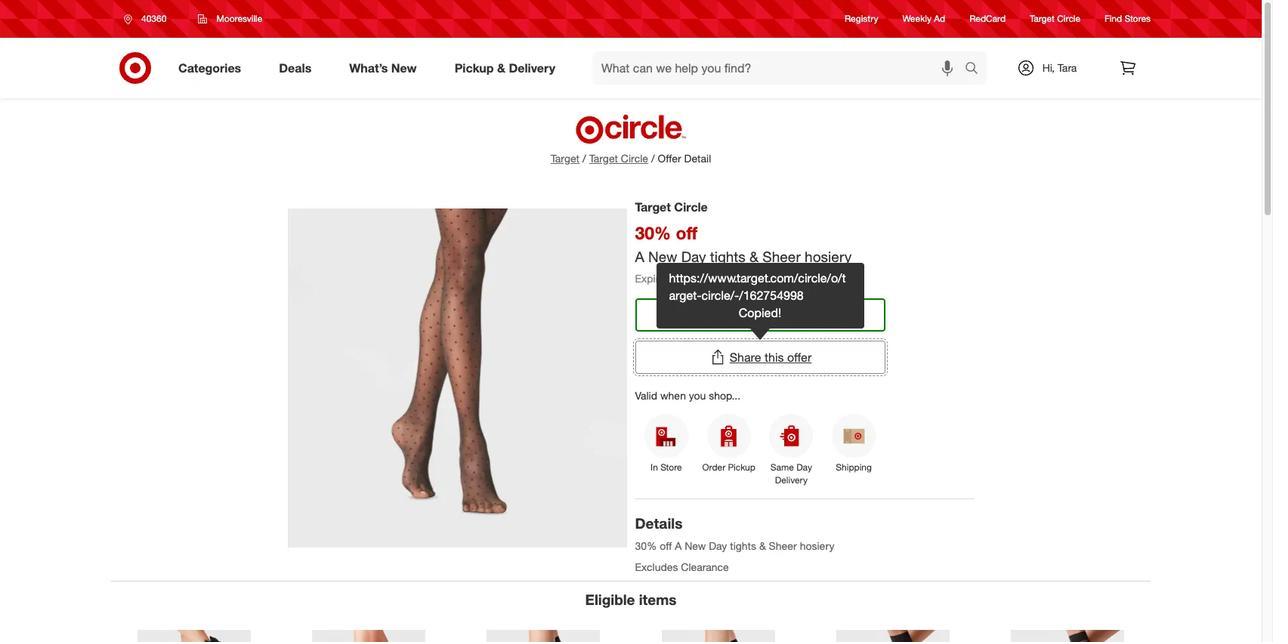 Task type: vqa. For each thing, say whether or not it's contained in the screenshot.
Find Stores link
yes



Task type: describe. For each thing, give the bounding box(es) containing it.
offer saved button
[[635, 298, 885, 331]]

off inside target circle 30% off a new day tights & sheer hosiery expires november 20th •
[[676, 222, 698, 243]]

redcard
[[969, 13, 1006, 24]]

order pickup
[[702, 462, 755, 473]]

categories
[[178, 60, 241, 75]]

1 horizontal spatial pickup
[[728, 462, 755, 473]]

target circle
[[1030, 13, 1080, 24]]

weekly ad
[[902, 13, 945, 24]]

what's new
[[349, 60, 417, 75]]

mooresville
[[216, 13, 262, 24]]

day inside same day delivery
[[796, 462, 812, 473]]

•
[[749, 272, 755, 285]]

pickup & delivery
[[455, 60, 555, 75]]

1 horizontal spatial target circle link
[[1030, 12, 1080, 25]]

copied!
[[739, 305, 781, 320]]

offer
[[787, 349, 812, 365]]

find
[[1105, 13, 1122, 24]]

when
[[660, 389, 686, 402]]

share this offer
[[730, 349, 812, 365]]

target circle button
[[589, 151, 648, 166]]

expires
[[635, 272, 670, 285]]

valid
[[635, 389, 657, 402]]

excludes
[[635, 561, 678, 573]]

find stores
[[1105, 13, 1151, 24]]

what's
[[349, 60, 388, 75]]

30% inside details 30% off a new day tights & sheer hosiery
[[635, 540, 657, 552]]

in
[[651, 462, 658, 473]]

this
[[765, 349, 784, 365]]

target for target / target circle / offer detail
[[551, 152, 580, 165]]

delivery for day
[[775, 475, 808, 486]]

valid when you shop...
[[635, 389, 740, 402]]

2 / from the left
[[651, 152, 655, 165]]

40360 button
[[114, 5, 182, 32]]

target circle 30% off a new day tights & sheer hosiery expires november 20th •
[[635, 199, 852, 285]]

shop...
[[709, 389, 740, 402]]

sheer inside details 30% off a new day tights & sheer hosiery
[[769, 540, 797, 552]]

you
[[689, 389, 706, 402]]

find stores link
[[1105, 12, 1151, 25]]

circle/-
[[702, 288, 739, 303]]

tights inside target circle 30% off a new day tights & sheer hosiery expires november 20th •
[[710, 248, 746, 265]]

november
[[673, 272, 722, 285]]

share
[[730, 349, 761, 365]]

deals link
[[266, 51, 330, 85]]

a inside details 30% off a new day tights & sheer hosiery
[[675, 540, 682, 552]]

clearance
[[681, 561, 729, 573]]

target / target circle / offer detail
[[551, 152, 711, 165]]

in store
[[651, 462, 682, 473]]

new inside target circle 30% off a new day tights & sheer hosiery expires november 20th •
[[648, 248, 677, 265]]

arget-
[[669, 288, 702, 303]]

stores
[[1125, 13, 1151, 24]]

40360
[[141, 13, 167, 24]]

target circle logo image
[[573, 113, 688, 145]]

new inside details 30% off a new day tights & sheer hosiery
[[685, 540, 706, 552]]

search button
[[958, 51, 994, 88]]

circle for target circle
[[1057, 13, 1080, 24]]

day inside details 30% off a new day tights & sheer hosiery
[[709, 540, 727, 552]]

target link
[[551, 152, 580, 165]]

pickup & delivery link
[[442, 51, 574, 85]]

https://www.target.com/circle/o/t
[[669, 270, 846, 286]]

https://www.target.com/circle/o/t arget-circle/-/162754998 copied!
[[669, 270, 846, 320]]

registry
[[845, 13, 878, 24]]

eligible items
[[585, 591, 677, 608]]

weekly
[[902, 13, 932, 24]]



Task type: locate. For each thing, give the bounding box(es) containing it.
0 vertical spatial target circle link
[[1030, 12, 1080, 25]]

1 horizontal spatial day
[[709, 540, 727, 552]]

0 horizontal spatial offer
[[658, 152, 681, 165]]

1 vertical spatial &
[[750, 248, 759, 265]]

2 vertical spatial &
[[759, 540, 766, 552]]

0 vertical spatial day
[[681, 248, 706, 265]]

0 horizontal spatial day
[[681, 248, 706, 265]]

tights
[[710, 248, 746, 265], [730, 540, 756, 552]]

0 vertical spatial pickup
[[455, 60, 494, 75]]

1 vertical spatial off
[[660, 540, 672, 552]]

same
[[771, 462, 794, 473]]

target right target link
[[589, 152, 618, 165]]

a inside target circle 30% off a new day tights & sheer hosiery expires november 20th •
[[635, 248, 644, 265]]

a
[[635, 248, 644, 265], [675, 540, 682, 552]]

detail
[[684, 152, 711, 165]]

2 vertical spatial new
[[685, 540, 706, 552]]

circle
[[1057, 13, 1080, 24], [621, 152, 648, 165], [674, 199, 708, 215]]

weekly ad link
[[902, 12, 945, 25]]

1 vertical spatial new
[[648, 248, 677, 265]]

search
[[958, 62, 994, 77]]

0 vertical spatial hosiery
[[805, 248, 852, 265]]

off inside details 30% off a new day tights & sheer hosiery
[[660, 540, 672, 552]]

off up november
[[676, 222, 698, 243]]

0 vertical spatial 30%
[[635, 222, 671, 243]]

0 horizontal spatial a
[[635, 248, 644, 265]]

order
[[702, 462, 725, 473]]

0 vertical spatial a
[[635, 248, 644, 265]]

pickup inside pickup & delivery link
[[455, 60, 494, 75]]

hi, tara
[[1042, 61, 1077, 74]]

1 vertical spatial target circle link
[[589, 151, 648, 166]]

20th
[[725, 272, 746, 285]]

/ right target circle button
[[651, 152, 655, 165]]

0 vertical spatial tights
[[710, 248, 746, 265]]

2 horizontal spatial circle
[[1057, 13, 1080, 24]]

2 30% from the top
[[635, 540, 657, 552]]

day inside target circle 30% off a new day tights & sheer hosiery expires november 20th •
[[681, 248, 706, 265]]

categories link
[[165, 51, 260, 85]]

0 vertical spatial off
[[676, 222, 698, 243]]

target circle link up hi, tara
[[1030, 12, 1080, 25]]

circle down target circle logo
[[621, 152, 648, 165]]

1 vertical spatial delivery
[[775, 475, 808, 486]]

offer down /162754998
[[736, 307, 765, 322]]

target for target circle
[[1030, 13, 1055, 24]]

new up expires
[[648, 248, 677, 265]]

0 vertical spatial offer
[[658, 152, 681, 165]]

1 30% from the top
[[635, 222, 671, 243]]

1 vertical spatial a
[[675, 540, 682, 552]]

/
[[583, 152, 586, 165], [651, 152, 655, 165]]

1 horizontal spatial off
[[676, 222, 698, 243]]

target down target / target circle / offer detail
[[635, 199, 671, 215]]

ad
[[934, 13, 945, 24]]

1 vertical spatial tights
[[730, 540, 756, 552]]

target left target circle button
[[551, 152, 580, 165]]

0 vertical spatial sheer
[[763, 248, 801, 265]]

1 horizontal spatial delivery
[[775, 475, 808, 486]]

redcard link
[[969, 12, 1006, 25]]

0 vertical spatial new
[[391, 60, 417, 75]]

delivery inside same day delivery
[[775, 475, 808, 486]]

target circle link down target circle logo
[[589, 151, 648, 166]]

30% inside target circle 30% off a new day tights & sheer hosiery expires november 20th •
[[635, 222, 671, 243]]

details
[[635, 515, 683, 532]]

1 horizontal spatial /
[[651, 152, 655, 165]]

2 horizontal spatial day
[[796, 462, 812, 473]]

0 horizontal spatial target circle link
[[589, 151, 648, 166]]

target
[[1030, 13, 1055, 24], [551, 152, 580, 165], [589, 152, 618, 165], [635, 199, 671, 215]]

1 / from the left
[[583, 152, 586, 165]]

pickup
[[455, 60, 494, 75], [728, 462, 755, 473]]

eligible
[[585, 591, 635, 608]]

offer
[[658, 152, 681, 165], [736, 307, 765, 322]]

& inside details 30% off a new day tights & sheer hosiery
[[759, 540, 766, 552]]

target inside target circle 30% off a new day tights & sheer hosiery expires november 20th •
[[635, 199, 671, 215]]

new
[[391, 60, 417, 75], [648, 248, 677, 265], [685, 540, 706, 552]]

deals
[[279, 60, 311, 75]]

2 vertical spatial circle
[[674, 199, 708, 215]]

What can we help you find? suggestions appear below search field
[[592, 51, 969, 85]]

day up clearance
[[709, 540, 727, 552]]

offer saved
[[736, 307, 802, 322]]

0 vertical spatial circle
[[1057, 13, 1080, 24]]

2 vertical spatial day
[[709, 540, 727, 552]]

a up excludes clearance
[[675, 540, 682, 552]]

0 vertical spatial delivery
[[509, 60, 555, 75]]

tights inside details 30% off a new day tights & sheer hosiery
[[730, 540, 756, 552]]

0 horizontal spatial delivery
[[509, 60, 555, 75]]

sheer
[[763, 248, 801, 265], [769, 540, 797, 552]]

day up november
[[681, 248, 706, 265]]

saved
[[768, 307, 802, 322]]

&
[[497, 60, 505, 75], [750, 248, 759, 265], [759, 540, 766, 552]]

target inside 'link'
[[1030, 13, 1055, 24]]

circle down 'detail'
[[674, 199, 708, 215]]

& inside target circle 30% off a new day tights & sheer hosiery expires november 20th •
[[750, 248, 759, 265]]

30% up excludes
[[635, 540, 657, 552]]

shipping
[[836, 462, 872, 473]]

target up hi,
[[1030, 13, 1055, 24]]

store
[[660, 462, 682, 473]]

sheer inside target circle 30% off a new day tights & sheer hosiery expires november 20th •
[[763, 248, 801, 265]]

30%
[[635, 222, 671, 243], [635, 540, 657, 552]]

1 horizontal spatial a
[[675, 540, 682, 552]]

target for target circle 30% off a new day tights & sheer hosiery expires november 20th •
[[635, 199, 671, 215]]

sheer down same day delivery
[[769, 540, 797, 552]]

hosiery
[[805, 248, 852, 265], [800, 540, 834, 552]]

1 vertical spatial 30%
[[635, 540, 657, 552]]

2 horizontal spatial new
[[685, 540, 706, 552]]

0 horizontal spatial pickup
[[455, 60, 494, 75]]

1 vertical spatial offer
[[736, 307, 765, 322]]

mooresville button
[[188, 5, 272, 32]]

day right same
[[796, 462, 812, 473]]

1 vertical spatial pickup
[[728, 462, 755, 473]]

share this offer button
[[635, 340, 885, 374]]

circle inside target circle 'link'
[[1057, 13, 1080, 24]]

target circle link
[[1030, 12, 1080, 25], [589, 151, 648, 166]]

/162754998
[[739, 288, 804, 303]]

new up clearance
[[685, 540, 706, 552]]

hi,
[[1042, 61, 1055, 74]]

1 horizontal spatial new
[[648, 248, 677, 265]]

details 30% off a new day tights & sheer hosiery
[[635, 515, 834, 552]]

circle inside target circle 30% off a new day tights & sheer hosiery expires november 20th •
[[674, 199, 708, 215]]

tara
[[1058, 61, 1077, 74]]

a up expires
[[635, 248, 644, 265]]

delivery
[[509, 60, 555, 75], [775, 475, 808, 486]]

registry link
[[845, 12, 878, 25]]

1 horizontal spatial offer
[[736, 307, 765, 322]]

0 horizontal spatial circle
[[621, 152, 648, 165]]

0 horizontal spatial off
[[660, 540, 672, 552]]

hosiery inside details 30% off a new day tights & sheer hosiery
[[800, 540, 834, 552]]

0 horizontal spatial /
[[583, 152, 586, 165]]

off
[[676, 222, 698, 243], [660, 540, 672, 552]]

items
[[639, 591, 677, 608]]

circle for target circle 30% off a new day tights & sheer hosiery expires november 20th •
[[674, 199, 708, 215]]

hosiery inside target circle 30% off a new day tights & sheer hosiery expires november 20th •
[[805, 248, 852, 265]]

/ right target link
[[583, 152, 586, 165]]

sheer up the https://www.target.com/circle/o/t
[[763, 248, 801, 265]]

delivery for &
[[509, 60, 555, 75]]

offer left 'detail'
[[658, 152, 681, 165]]

30% up expires
[[635, 222, 671, 243]]

offer inside button
[[736, 307, 765, 322]]

excludes clearance
[[635, 561, 729, 573]]

1 vertical spatial circle
[[621, 152, 648, 165]]

1 horizontal spatial circle
[[674, 199, 708, 215]]

1 vertical spatial day
[[796, 462, 812, 473]]

1 vertical spatial hosiery
[[800, 540, 834, 552]]

same day delivery
[[771, 462, 812, 486]]

new right what's
[[391, 60, 417, 75]]

0 horizontal spatial new
[[391, 60, 417, 75]]

circle left find
[[1057, 13, 1080, 24]]

0 vertical spatial &
[[497, 60, 505, 75]]

off up excludes
[[660, 540, 672, 552]]

day
[[681, 248, 706, 265], [796, 462, 812, 473], [709, 540, 727, 552]]

1 vertical spatial sheer
[[769, 540, 797, 552]]

what's new link
[[336, 51, 436, 85]]



